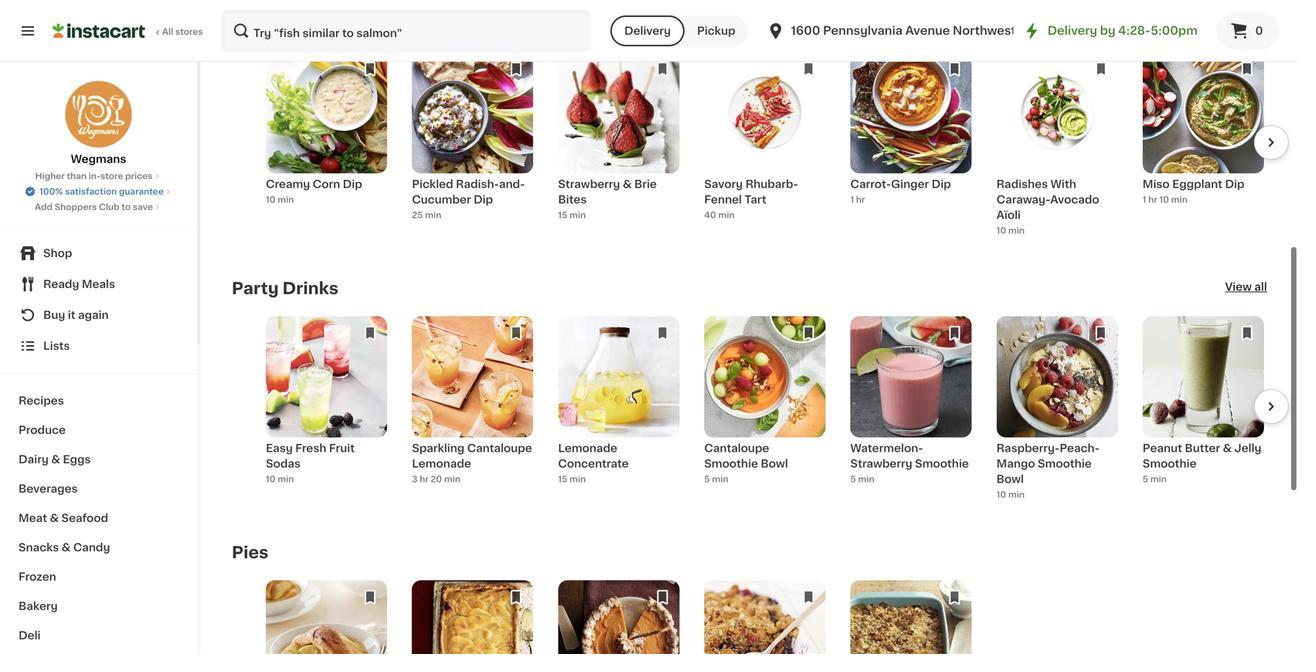 Task type: describe. For each thing, give the bounding box(es) containing it.
smoothie inside peanut butter & jelly smoothie
[[1143, 459, 1197, 469]]

eggs
[[63, 454, 91, 465]]

carrot-ginger dip
[[850, 179, 951, 190]]

15 min for party drinks
[[558, 475, 586, 484]]

fennel
[[704, 194, 742, 205]]

item carousel region for party drinks
[[232, 316, 1289, 506]]

view all for appetizers and finger food
[[1225, 17, 1267, 28]]

1 hr
[[850, 196, 865, 204]]

view for appetizers and finger food
[[1225, 17, 1252, 28]]

dairy
[[19, 454, 49, 465]]

rhubarb-
[[746, 179, 798, 190]]

raspberry-
[[997, 443, 1060, 454]]

3 hr 20 min
[[412, 475, 460, 484]]

higher than in-store prices
[[35, 172, 153, 180]]

Search field
[[223, 11, 589, 51]]

cantaloupe smoothie bowl
[[704, 443, 788, 469]]

0
[[1255, 25, 1263, 36]]

ready meals button
[[9, 269, 188, 300]]

satisfaction
[[65, 187, 117, 196]]

cucumber
[[412, 194, 471, 205]]

& for candy
[[62, 542, 71, 553]]

& for brie
[[623, 179, 632, 190]]

10 down miso
[[1160, 196, 1169, 204]]

lemonade inside sparkling cantaloupe lemonade
[[412, 459, 471, 469]]

avenue
[[905, 25, 950, 36]]

jelly
[[1235, 443, 1262, 454]]

buy
[[43, 310, 65, 321]]

dip for creamy corn dip
[[343, 179, 362, 190]]

brie
[[634, 179, 657, 190]]

shoppers
[[55, 203, 97, 211]]

add
[[35, 203, 52, 211]]

snacks & candy link
[[9, 533, 188, 563]]

sodas
[[266, 459, 301, 469]]

prices
[[125, 172, 153, 180]]

10 min for easy fresh fruit sodas
[[266, 475, 294, 484]]

1 for carrot-ginger dip
[[850, 196, 854, 204]]

100%
[[39, 187, 63, 196]]

recipes link
[[9, 386, 188, 416]]

view all for party drinks
[[1225, 282, 1267, 292]]

dip inside pickled radish-and- cucumber dip
[[474, 194, 493, 205]]

beverages link
[[9, 474, 188, 504]]

recipe card group containing pickled radish-and- cucumber dip
[[412, 52, 533, 242]]

butter
[[1185, 443, 1220, 454]]

view for party drinks
[[1225, 282, 1252, 292]]

radishes
[[997, 179, 1048, 190]]

meat & seafood
[[19, 513, 108, 524]]

pickup button
[[685, 15, 748, 46]]

min right 20
[[444, 475, 460, 484]]

sparkling cantaloupe lemonade
[[412, 443, 532, 469]]

easy
[[266, 443, 293, 454]]

smoothie inside 'raspberry-peach- mango smoothie bowl'
[[1038, 459, 1092, 469]]

savory rhubarb- fennel tart
[[704, 179, 798, 205]]

corn
[[313, 179, 340, 190]]

lemonade concentrate
[[558, 443, 629, 469]]

min for pickled radish-and- cucumber dip
[[425, 211, 441, 219]]

delivery for delivery by 4:28-5:00pm
[[1048, 25, 1097, 36]]

finger
[[365, 16, 420, 32]]

mango
[[997, 459, 1035, 469]]

delivery by 4:28-5:00pm link
[[1023, 22, 1198, 40]]

recipe card group containing carrot-ginger dip
[[850, 52, 972, 242]]

shop link
[[9, 238, 188, 269]]

1600 pennsylvania avenue northwest
[[791, 25, 1016, 36]]

again
[[78, 310, 109, 321]]

drinks
[[282, 280, 338, 297]]

aïoli
[[997, 210, 1021, 221]]

buy it again link
[[9, 300, 188, 331]]

snacks
[[19, 542, 59, 553]]

carrot-
[[850, 179, 891, 190]]

than
[[67, 172, 87, 180]]

savory
[[704, 179, 743, 190]]

peanut
[[1143, 443, 1182, 454]]

beverages
[[19, 484, 78, 495]]

1 for miso eggplant dip
[[1143, 196, 1146, 204]]

snacks & candy
[[19, 542, 110, 553]]

party
[[232, 280, 279, 297]]

seafood
[[61, 513, 108, 524]]

min for creamy corn dip
[[278, 196, 294, 204]]

pickup
[[697, 25, 735, 36]]

5 min for watermelon- strawberry smoothie
[[850, 475, 874, 484]]

recipes
[[19, 396, 64, 406]]

instacart logo image
[[53, 22, 145, 40]]

10 min for raspberry-peach- mango smoothie bowl
[[997, 491, 1025, 499]]

shop
[[43, 248, 72, 259]]

4:28-
[[1118, 25, 1151, 36]]

with
[[1051, 179, 1076, 190]]

fruit
[[329, 443, 355, 454]]

bites
[[558, 194, 587, 205]]

all
[[162, 27, 173, 36]]

frozen
[[19, 572, 56, 583]]

save
[[133, 203, 153, 211]]

min for lemonade concentrate
[[570, 475, 586, 484]]

party drinks
[[232, 280, 338, 297]]

food
[[423, 16, 467, 32]]

wegmans
[[71, 154, 126, 165]]

dip for carrot-ginger dip
[[932, 179, 951, 190]]

and
[[329, 16, 361, 32]]

min for cantaloupe smoothie bowl
[[712, 475, 728, 484]]

deli
[[19, 631, 41, 641]]

northwest
[[953, 25, 1016, 36]]

strawberry & brie bites
[[558, 179, 657, 205]]

20
[[431, 475, 442, 484]]

min for peanut butter & jelly smoothie
[[1150, 475, 1167, 484]]

delivery for delivery
[[624, 25, 671, 36]]

radishes with caraway-avocado aïoli
[[997, 179, 1099, 221]]

5 for watermelon- strawberry smoothie
[[850, 475, 856, 484]]

1600
[[791, 25, 820, 36]]

fresh
[[295, 443, 326, 454]]

guarantee
[[119, 187, 164, 196]]

15 for party drinks
[[558, 475, 567, 484]]

ready meals
[[43, 279, 115, 290]]

add shoppers club to save link
[[35, 201, 162, 213]]

15 for appetizers and finger food
[[558, 211, 567, 219]]

miso eggplant dip
[[1143, 179, 1245, 190]]

it
[[68, 310, 75, 321]]



Task type: vqa. For each thing, say whether or not it's contained in the screenshot.
item carousel region containing Easy Fresh Fruit Sodas
yes



Task type: locate. For each thing, give the bounding box(es) containing it.
min down the peanut
[[1150, 475, 1167, 484]]

ready
[[43, 279, 79, 290]]

1 view all link from the top
[[1225, 15, 1267, 34]]

pies
[[232, 545, 268, 561]]

delivery inside button
[[624, 25, 671, 36]]

15 min for appetizers and finger food
[[558, 211, 586, 219]]

eggplant
[[1172, 179, 1223, 190]]

1 vertical spatial bowl
[[997, 474, 1024, 485]]

1 all from the top
[[1255, 17, 1267, 28]]

& for eggs
[[51, 454, 60, 465]]

lists link
[[9, 331, 188, 362]]

min for savory rhubarb- fennel tart
[[718, 211, 735, 219]]

min for radishes with caraway-avocado aïoli
[[1008, 226, 1025, 235]]

0 vertical spatial strawberry
[[558, 179, 620, 190]]

produce
[[19, 425, 66, 436]]

10 down creamy
[[266, 196, 276, 204]]

recipe card group containing raspberry-peach- mango smoothie bowl
[[997, 316, 1118, 506]]

strawberry up bites at the top left of the page
[[558, 179, 620, 190]]

1 1 from the left
[[850, 196, 854, 204]]

2 horizontal spatial hr
[[1148, 196, 1157, 204]]

delivery left pickup
[[624, 25, 671, 36]]

all for appetizers and finger food
[[1255, 17, 1267, 28]]

0 vertical spatial view all link
[[1225, 15, 1267, 34]]

1 horizontal spatial hr
[[856, 196, 865, 204]]

10 min down mango
[[997, 491, 1025, 499]]

ready meals link
[[9, 269, 188, 300]]

0 vertical spatial lemonade
[[558, 443, 617, 454]]

10 min down sodas
[[266, 475, 294, 484]]

3 smoothie from the left
[[1038, 459, 1092, 469]]

recipe card group
[[266, 52, 387, 242], [412, 52, 533, 242], [558, 52, 679, 242], [704, 52, 826, 242], [850, 52, 972, 242], [997, 52, 1118, 242], [1143, 52, 1264, 242], [266, 316, 387, 506], [412, 316, 533, 506], [558, 316, 679, 506], [704, 316, 826, 506], [850, 316, 972, 506], [997, 316, 1118, 506], [1143, 316, 1264, 506], [266, 581, 387, 654], [412, 581, 533, 654], [558, 581, 679, 654], [704, 581, 826, 654], [850, 581, 972, 654]]

0 vertical spatial bowl
[[761, 459, 788, 469]]

in-
[[89, 172, 100, 180]]

min down cantaloupe smoothie bowl
[[712, 475, 728, 484]]

15 down concentrate at the left bottom of page
[[558, 475, 567, 484]]

2 all from the top
[[1255, 282, 1267, 292]]

0 vertical spatial all
[[1255, 17, 1267, 28]]

2 5 from the left
[[850, 475, 856, 484]]

0 horizontal spatial cantaloupe
[[467, 443, 532, 454]]

strawberry down watermelon-
[[850, 459, 912, 469]]

avocado
[[1050, 194, 1099, 205]]

dairy & eggs
[[19, 454, 91, 465]]

1 smoothie from the left
[[704, 459, 758, 469]]

1 cantaloupe from the left
[[467, 443, 532, 454]]

1 view all from the top
[[1225, 17, 1267, 28]]

& inside meat & seafood link
[[50, 513, 59, 524]]

min down miso eggplant dip
[[1171, 196, 1188, 204]]

concentrate
[[558, 459, 629, 469]]

lists
[[43, 341, 70, 352]]

& right the meat
[[50, 513, 59, 524]]

hr right 3
[[420, 475, 429, 484]]

0 vertical spatial view all
[[1225, 17, 1267, 28]]

appetizers and finger food
[[232, 16, 467, 32]]

& left brie
[[623, 179, 632, 190]]

view all
[[1225, 17, 1267, 28], [1225, 282, 1267, 292]]

wegmans logo image
[[65, 80, 133, 148]]

dip right eggplant
[[1225, 179, 1245, 190]]

recipe card group containing savory rhubarb- fennel tart
[[704, 52, 826, 242]]

5 for peanut butter & jelly smoothie
[[1143, 475, 1148, 484]]

meat
[[19, 513, 47, 524]]

1 vertical spatial view
[[1225, 282, 1252, 292]]

15 min down bites at the top left of the page
[[558, 211, 586, 219]]

2 item carousel region from the top
[[232, 316, 1289, 506]]

all stores
[[162, 27, 203, 36]]

5 down the peanut
[[1143, 475, 1148, 484]]

& inside snacks & candy link
[[62, 542, 71, 553]]

min down fennel
[[718, 211, 735, 219]]

peanut butter & jelly smoothie
[[1143, 443, 1262, 469]]

0 vertical spatial 15
[[558, 211, 567, 219]]

item carousel region
[[232, 52, 1289, 242], [232, 316, 1289, 506]]

caraway-
[[997, 194, 1050, 205]]

10 down aïoli
[[997, 226, 1006, 235]]

0 horizontal spatial bowl
[[761, 459, 788, 469]]

& inside peanut butter & jelly smoothie
[[1223, 443, 1232, 454]]

15 min down concentrate at the left bottom of page
[[558, 475, 586, 484]]

delivery button
[[611, 15, 685, 46]]

0 horizontal spatial strawberry
[[558, 179, 620, 190]]

recipe card group containing cantaloupe smoothie bowl
[[704, 316, 826, 506]]

1 5 from the left
[[704, 475, 710, 484]]

delivery by 4:28-5:00pm
[[1048, 25, 1198, 36]]

item carousel region containing creamy corn dip
[[232, 52, 1289, 242]]

1 down carrot-
[[850, 196, 854, 204]]

min down concentrate at the left bottom of page
[[570, 475, 586, 484]]

buy it again
[[43, 310, 109, 321]]

2 horizontal spatial 5 min
[[1143, 475, 1167, 484]]

min down mango
[[1008, 491, 1025, 499]]

higher
[[35, 172, 65, 180]]

2 15 min from the top
[[558, 475, 586, 484]]

0 horizontal spatial 5
[[704, 475, 710, 484]]

1 vertical spatial view all link
[[1225, 279, 1267, 298]]

1 item carousel region from the top
[[232, 52, 1289, 242]]

25 min
[[412, 211, 441, 219]]

1 horizontal spatial lemonade
[[558, 443, 617, 454]]

recipe card group containing easy fresh fruit sodas
[[266, 316, 387, 506]]

min for raspberry-peach- mango smoothie bowl
[[1008, 491, 1025, 499]]

pennsylvania
[[823, 25, 903, 36]]

to
[[122, 203, 131, 211]]

2 1 from the left
[[1143, 196, 1146, 204]]

bowl
[[761, 459, 788, 469], [997, 474, 1024, 485]]

2 view all from the top
[[1225, 282, 1267, 292]]

100% satisfaction guarantee
[[39, 187, 164, 196]]

10 for creamy corn dip
[[266, 196, 276, 204]]

higher than in-store prices link
[[35, 170, 162, 182]]

lemonade
[[558, 443, 617, 454], [412, 459, 471, 469]]

1 vertical spatial all
[[1255, 282, 1267, 292]]

meals
[[82, 279, 115, 290]]

ginger
[[891, 179, 929, 190]]

10 for easy fresh fruit sodas
[[266, 475, 276, 484]]

10 min down creamy
[[266, 196, 294, 204]]

25
[[412, 211, 423, 219]]

view all link for appetizers and finger food
[[1225, 15, 1267, 34]]

2 horizontal spatial 5
[[1143, 475, 1148, 484]]

1 down miso
[[1143, 196, 1146, 204]]

min down bites at the top left of the page
[[570, 211, 586, 219]]

recipe card group containing watermelon- strawberry smoothie
[[850, 316, 972, 506]]

dip for miso eggplant dip
[[1225, 179, 1245, 190]]

recipe card group containing peanut butter & jelly smoothie
[[1143, 316, 1264, 506]]

5 min for peanut butter & jelly smoothie
[[1143, 475, 1167, 484]]

pickled radish-and- cucumber dip
[[412, 179, 525, 205]]

1 vertical spatial 15
[[558, 475, 567, 484]]

5 down cantaloupe smoothie bowl
[[704, 475, 710, 484]]

5 min down watermelon-
[[850, 475, 874, 484]]

smoothie inside watermelon- strawberry smoothie
[[915, 459, 969, 469]]

2 view all link from the top
[[1225, 279, 1267, 298]]

recipe card group containing creamy corn dip
[[266, 52, 387, 242]]

recipe card group containing radishes with caraway-avocado aïoli
[[997, 52, 1118, 242]]

min right 25
[[425, 211, 441, 219]]

3 5 min from the left
[[1143, 475, 1167, 484]]

meat & seafood link
[[9, 504, 188, 533]]

1 horizontal spatial delivery
[[1048, 25, 1097, 36]]

wegmans link
[[65, 80, 133, 167]]

0 horizontal spatial 1
[[850, 196, 854, 204]]

1 vertical spatial lemonade
[[412, 459, 471, 469]]

dairy & eggs link
[[9, 445, 188, 474]]

5 for cantaloupe smoothie bowl
[[704, 475, 710, 484]]

1 vertical spatial 15 min
[[558, 475, 586, 484]]

lemonade inside lemonade concentrate
[[558, 443, 617, 454]]

club
[[99, 203, 119, 211]]

0 vertical spatial item carousel region
[[232, 52, 1289, 242]]

all
[[1255, 17, 1267, 28], [1255, 282, 1267, 292]]

10 min for radishes with caraway-avocado aïoli
[[997, 226, 1025, 235]]

5 min down the peanut
[[1143, 475, 1167, 484]]

5 min for cantaloupe smoothie bowl
[[704, 475, 728, 484]]

sparkling
[[412, 443, 465, 454]]

1 hr 10 min
[[1143, 196, 1188, 204]]

2 cantaloupe from the left
[[704, 443, 769, 454]]

10 down sodas
[[266, 475, 276, 484]]

min for watermelon- strawberry smoothie
[[858, 475, 874, 484]]

10 down mango
[[997, 491, 1006, 499]]

smoothie inside cantaloupe smoothie bowl
[[704, 459, 758, 469]]

item carousel region for appetizers and finger food
[[232, 52, 1289, 242]]

0 button
[[1216, 12, 1280, 49]]

& left eggs
[[51, 454, 60, 465]]

item carousel region containing easy fresh fruit sodas
[[232, 316, 1289, 506]]

hr for miso eggplant dip
[[1148, 196, 1157, 204]]

5 min down cantaloupe smoothie bowl
[[704, 475, 728, 484]]

recipe card group containing miso eggplant dip
[[1143, 52, 1264, 242]]

0 vertical spatial 15 min
[[558, 211, 586, 219]]

0 horizontal spatial 5 min
[[704, 475, 728, 484]]

1 horizontal spatial bowl
[[997, 474, 1024, 485]]

15 min
[[558, 211, 586, 219], [558, 475, 586, 484]]

1 view from the top
[[1225, 17, 1252, 28]]

min down watermelon-
[[858, 475, 874, 484]]

40 min
[[704, 211, 735, 219]]

3
[[412, 475, 418, 484]]

view all link for party drinks
[[1225, 279, 1267, 298]]

candy
[[73, 542, 110, 553]]

dip right 'corn'
[[343, 179, 362, 190]]

bowl inside 'raspberry-peach- mango smoothie bowl'
[[997, 474, 1024, 485]]

& left jelly
[[1223, 443, 1232, 454]]

produce link
[[9, 416, 188, 445]]

bakery
[[19, 601, 58, 612]]

5 down watermelon-
[[850, 475, 856, 484]]

2 5 min from the left
[[850, 475, 874, 484]]

1 15 min from the top
[[558, 211, 586, 219]]

4 smoothie from the left
[[1143, 459, 1197, 469]]

1 horizontal spatial 5
[[850, 475, 856, 484]]

1 horizontal spatial 5 min
[[850, 475, 874, 484]]

2 view from the top
[[1225, 282, 1252, 292]]

radish-
[[456, 179, 499, 190]]

cantaloupe inside cantaloupe smoothie bowl
[[704, 443, 769, 454]]

1 horizontal spatial 1
[[1143, 196, 1146, 204]]

service type group
[[611, 15, 748, 46]]

recipe card group containing lemonade concentrate
[[558, 316, 679, 506]]

10 min for creamy corn dip
[[266, 196, 294, 204]]

hr down carrot-
[[856, 196, 865, 204]]

1 horizontal spatial strawberry
[[850, 459, 912, 469]]

0 horizontal spatial lemonade
[[412, 459, 471, 469]]

2 smoothie from the left
[[915, 459, 969, 469]]

store
[[100, 172, 123, 180]]

creamy
[[266, 179, 310, 190]]

min down creamy
[[278, 196, 294, 204]]

appetizers
[[232, 16, 325, 32]]

cantaloupe inside sparkling cantaloupe lemonade
[[467, 443, 532, 454]]

dip down the radish-
[[474, 194, 493, 205]]

strawberry inside watermelon- strawberry smoothie
[[850, 459, 912, 469]]

1 5 min from the left
[[704, 475, 728, 484]]

1600 pennsylvania avenue northwest button
[[766, 9, 1016, 53]]

lemonade down sparkling at bottom
[[412, 459, 471, 469]]

min for strawberry & brie bites
[[570, 211, 586, 219]]

dip right ginger
[[932, 179, 951, 190]]

10 min down aïoli
[[997, 226, 1025, 235]]

hr for sparkling cantaloupe lemonade
[[420, 475, 429, 484]]

10 for radishes with caraway-avocado aïoli
[[997, 226, 1006, 235]]

min down aïoli
[[1008, 226, 1025, 235]]

min down sodas
[[278, 475, 294, 484]]

0 horizontal spatial delivery
[[624, 25, 671, 36]]

frozen link
[[9, 563, 188, 592]]

3 5 from the left
[[1143, 475, 1148, 484]]

1 15 from the top
[[558, 211, 567, 219]]

1 vertical spatial view all
[[1225, 282, 1267, 292]]

& inside the dairy & eggs link
[[51, 454, 60, 465]]

lemonade up concentrate at the left bottom of page
[[558, 443, 617, 454]]

add shoppers club to save
[[35, 203, 153, 211]]

& for seafood
[[50, 513, 59, 524]]

creamy corn dip
[[266, 179, 362, 190]]

strawberry
[[558, 179, 620, 190], [850, 459, 912, 469]]

& left the candy
[[62, 542, 71, 553]]

by
[[1100, 25, 1116, 36]]

15 down bites at the top left of the page
[[558, 211, 567, 219]]

delivery left by
[[1048, 25, 1097, 36]]

strawberry inside strawberry & brie bites
[[558, 179, 620, 190]]

None search field
[[221, 9, 590, 53]]

0 horizontal spatial hr
[[420, 475, 429, 484]]

0 vertical spatial view
[[1225, 17, 1252, 28]]

& inside strawberry & brie bites
[[623, 179, 632, 190]]

watermelon- strawberry smoothie
[[850, 443, 969, 469]]

1 vertical spatial item carousel region
[[232, 316, 1289, 506]]

hr for carrot-ginger dip
[[856, 196, 865, 204]]

recipe card group containing strawberry & brie bites
[[558, 52, 679, 242]]

hr down miso
[[1148, 196, 1157, 204]]

recipe card group containing sparkling cantaloupe lemonade
[[412, 316, 533, 506]]

dip
[[343, 179, 362, 190], [932, 179, 951, 190], [1225, 179, 1245, 190], [474, 194, 493, 205]]

all for party drinks
[[1255, 282, 1267, 292]]

1 vertical spatial strawberry
[[850, 459, 912, 469]]

10 for raspberry-peach- mango smoothie bowl
[[997, 491, 1006, 499]]

2 15 from the top
[[558, 475, 567, 484]]

1 horizontal spatial cantaloupe
[[704, 443, 769, 454]]

min for easy fresh fruit sodas
[[278, 475, 294, 484]]

stores
[[175, 27, 203, 36]]

bowl inside cantaloupe smoothie bowl
[[761, 459, 788, 469]]

and-
[[499, 179, 525, 190]]



